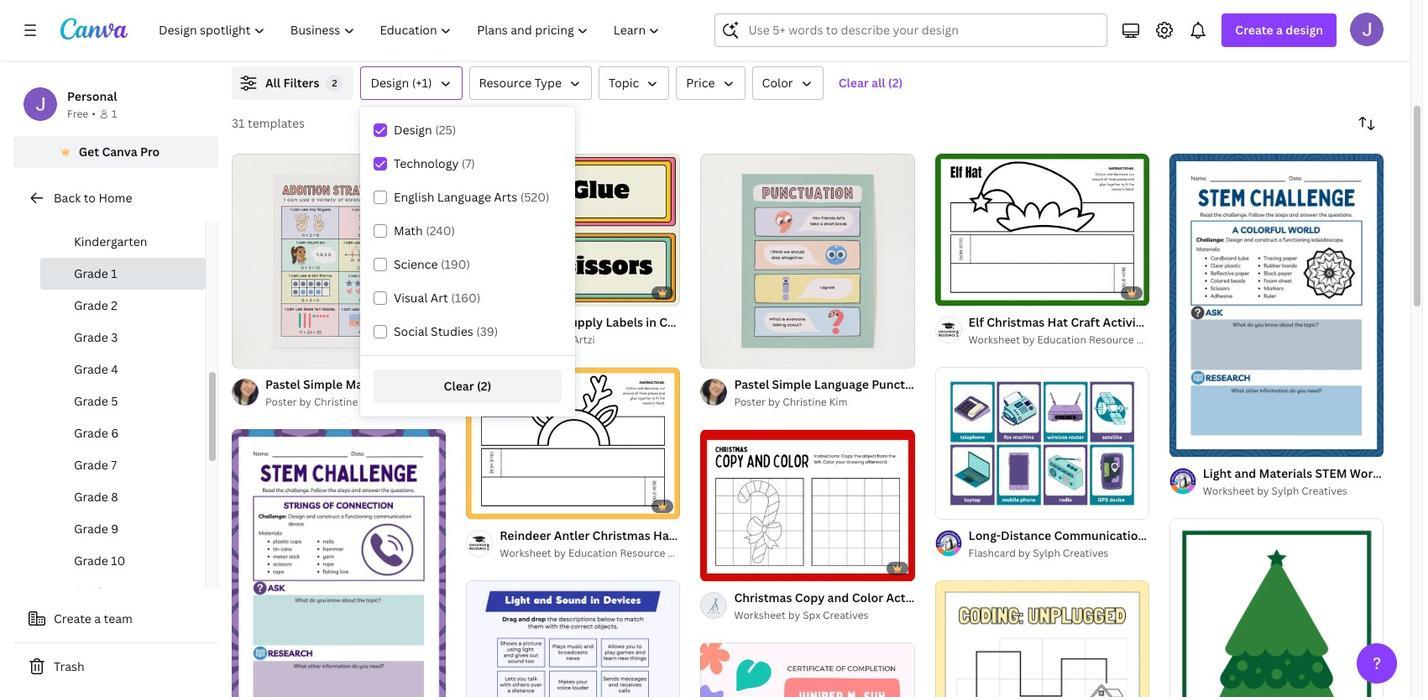 Task type: vqa. For each thing, say whether or not it's contained in the screenshot.


Task type: describe. For each thing, give the bounding box(es) containing it.
art
[[431, 290, 448, 306]]

top level navigation element
[[148, 13, 675, 47]]

back to home
[[54, 190, 132, 206]]

grade 10
[[74, 553, 125, 569]]

of for poster by christine kim
[[720, 348, 729, 361]]

label
[[500, 333, 527, 347]]

light and materials stem worksheet in worksheet by sylph creatives
[[1204, 465, 1424, 498]]

create a design
[[1236, 22, 1324, 38]]

making a communication device stem worksheet in purple and blue illustrative style image
[[232, 430, 446, 697]]

design for design (25)
[[394, 122, 432, 138]]

elf christmas hat craft activity in green white simple lined style image
[[936, 154, 1150, 306]]

resource for the reindeer antler christmas hat craft activity in white yellow simple lined style image
[[620, 546, 666, 561]]

label by emily artzi link
[[500, 332, 681, 349]]

worksheet by sylph creatives link
[[1204, 483, 1384, 500]]

long-distance communication devices flashcard in purple and blue illustrative style image
[[936, 368, 1150, 519]]

emily
[[544, 333, 570, 347]]

creatives for flashcard by sylph creatives
[[1063, 546, 1109, 561]]

grade 11
[[74, 585, 124, 601]]

grade 9 link
[[40, 513, 206, 545]]

grade for grade 9
[[74, 521, 108, 537]]

artzi
[[573, 333, 595, 347]]

0 vertical spatial 3
[[111, 329, 118, 345]]

create for create a team
[[54, 611, 91, 627]]

labels
[[606, 314, 643, 330]]

grade 8 link
[[40, 481, 206, 513]]

2 1 of 2 link from the left
[[701, 154, 915, 368]]

clear all (2)
[[839, 75, 903, 91]]

1 of 16 link
[[701, 429, 915, 582]]

by inside pastel simple language punctuation poster poster by christine kim
[[769, 395, 781, 409]]

grade for grade 3
[[74, 329, 108, 345]]

create a team
[[54, 611, 133, 627]]

creatives for worksheet by spx creatives
[[823, 609, 869, 623]]

grade for grade 5
[[74, 393, 108, 409]]

in inside classroom supply labels in colorful retro  style label by emily artzi
[[646, 314, 657, 330]]

10
[[111, 553, 125, 569]]

yellow unplugged coding technology worksheet image
[[936, 581, 1150, 697]]

2 filter options selected element
[[326, 75, 343, 92]]

pre-school
[[74, 202, 135, 218]]

all
[[872, 75, 886, 91]]

(160)
[[451, 290, 481, 306]]

pastel simple language punctuation poster link
[[735, 376, 982, 394]]

resource type button
[[469, 66, 592, 100]]

grade for grade 8
[[74, 489, 108, 505]]

(190)
[[441, 256, 471, 272]]

social studies (39)
[[394, 323, 498, 339]]

1 of 2 for pastel simple math addition strategies poster image
[[244, 348, 267, 361]]

grade for grade 10
[[74, 553, 108, 569]]

reindeer antler christmas hat craft activity in white yellow simple lined style image
[[466, 368, 681, 519]]

pastel simple math addition strategies poster poster by christine kim
[[265, 377, 528, 409]]

1 for christmas copy and color activity in white red simple illustrative style image in the bottom of the page
[[713, 562, 718, 574]]

31
[[232, 115, 245, 131]]

5
[[111, 393, 118, 409]]

all
[[265, 75, 281, 91]]

clear for clear all (2)
[[839, 75, 869, 91]]

personal
[[67, 88, 117, 104]]

resource type
[[479, 75, 562, 91]]

kindergarten
[[74, 234, 147, 250]]

design (25)
[[394, 122, 456, 138]]

decorate a christmas tree worksheet in white green illustrative style image
[[1170, 518, 1384, 697]]

31 templates
[[232, 115, 305, 131]]

of for worksheet by sylph creatives
[[1189, 437, 1198, 449]]

addition
[[378, 377, 428, 392]]

Search search field
[[749, 14, 1097, 46]]

education for the reindeer antler christmas hat craft activity in white yellow simple lined style image
[[569, 546, 618, 561]]

color
[[762, 75, 794, 91]]

kim inside pastel simple language punctuation poster poster by christine kim
[[830, 395, 848, 409]]

jacob simon image
[[1351, 13, 1384, 46]]

clear (2) button
[[374, 370, 562, 403]]

sylph inside the flashcard by sylph creatives link
[[1033, 546, 1061, 561]]

1 for pastel simple math addition strategies poster image
[[244, 348, 249, 361]]

pastel simple math addition strategies poster link
[[265, 376, 528, 394]]

grade for grade 2
[[74, 297, 108, 313]]

design (+1)
[[371, 75, 432, 91]]

type
[[535, 75, 562, 91]]

filters
[[283, 75, 320, 91]]

english
[[394, 189, 435, 205]]

pastel for pastel simple language punctuation poster
[[735, 377, 770, 393]]

create a design button
[[1223, 13, 1337, 47]]

(2) inside button
[[889, 75, 903, 91]]

pre-
[[74, 202, 97, 218]]

visual
[[394, 290, 428, 306]]

poster by christine kim link for math
[[265, 394, 446, 411]]

canva
[[102, 144, 137, 160]]

pastel for pastel simple math addition strategies poster
[[265, 377, 301, 392]]

(520)
[[521, 189, 550, 205]]

a for design
[[1277, 22, 1284, 38]]

free •
[[67, 107, 96, 121]]

(2) inside 'button'
[[477, 378, 492, 394]]

flashcard by sylph creatives
[[969, 546, 1109, 561]]

topic
[[609, 75, 640, 91]]

clear (2)
[[444, 378, 492, 394]]

retro
[[709, 314, 741, 330]]

language inside pastel simple language punctuation poster poster by christine kim
[[815, 377, 869, 393]]

sylph inside light and materials stem worksheet in worksheet by sylph creatives
[[1272, 484, 1300, 498]]

education for elf christmas hat craft activity in green white simple lined style image
[[1038, 333, 1087, 347]]

all filters
[[265, 75, 320, 91]]

grade 6 link
[[40, 418, 206, 449]]

grade 5 link
[[40, 386, 206, 418]]

1 horizontal spatial math
[[394, 223, 423, 239]]

math (240)
[[394, 223, 455, 239]]

christmas copy and color activity in white red simple illustrative style image
[[701, 430, 915, 581]]

pastel simple language punctuation poster image
[[701, 154, 915, 368]]

school
[[97, 202, 135, 218]]

worksheet by education resource hub link for the reindeer antler christmas hat craft activity in white yellow simple lined style image
[[500, 546, 688, 562]]

classroom
[[500, 314, 561, 330]]

grade 7
[[74, 457, 117, 473]]

grade 8
[[74, 489, 118, 505]]

1 of 3
[[1182, 437, 1206, 449]]

get
[[79, 144, 99, 160]]

social
[[394, 323, 428, 339]]

worksheet by spx creatives link
[[735, 608, 915, 625]]

home
[[99, 190, 132, 206]]

technology (7)
[[394, 155, 475, 171]]

and
[[1235, 465, 1257, 481]]

grade 2
[[74, 297, 118, 313]]

flashcard by sylph creatives link
[[969, 546, 1150, 562]]

arts
[[494, 189, 518, 205]]

(7)
[[462, 155, 475, 171]]



Task type: locate. For each thing, give the bounding box(es) containing it.
simple down style
[[772, 377, 812, 393]]

7
[[111, 457, 117, 473]]

1 vertical spatial worksheet by education resource hub link
[[500, 546, 688, 562]]

9 grade from the top
[[74, 521, 108, 537]]

language left punctuation
[[815, 377, 869, 393]]

christine down 'pastel simple language punctuation poster' link
[[783, 395, 827, 409]]

kim down pastel simple math addition strategies poster link
[[361, 395, 379, 409]]

studies
[[431, 323, 474, 339]]

back to home link
[[13, 181, 218, 215]]

pastel inside pastel simple language punctuation poster poster by christine kim
[[735, 377, 770, 393]]

1 christine from the left
[[314, 395, 358, 409]]

create left design at the right of page
[[1236, 22, 1274, 38]]

1 horizontal spatial pastel
[[735, 377, 770, 393]]

0 vertical spatial in
[[646, 314, 657, 330]]

hub for the reindeer antler christmas hat craft activity in white yellow simple lined style image
[[668, 546, 688, 561]]

1 horizontal spatial a
[[1277, 22, 1284, 38]]

1 vertical spatial in
[[1415, 465, 1424, 481]]

clear inside button
[[839, 75, 869, 91]]

create a team button
[[13, 602, 218, 636]]

(39)
[[476, 323, 498, 339]]

light and materials stem worksheet in blue illustrative style image
[[1170, 154, 1384, 457]]

0 vertical spatial (2)
[[889, 75, 903, 91]]

clear down studies
[[444, 378, 474, 394]]

design left (25)
[[394, 122, 432, 138]]

simple inside pastel simple math addition strategies poster poster by christine kim
[[303, 377, 343, 392]]

worksheet by education resource hub link for elf christmas hat craft activity in green white simple lined style image
[[969, 332, 1157, 349]]

flashcard
[[969, 546, 1016, 561]]

grade left 9
[[74, 521, 108, 537]]

0 horizontal spatial sylph
[[1033, 546, 1061, 561]]

classroom supply labels in colorful retro  style image
[[466, 154, 681, 306]]

1 horizontal spatial in
[[1415, 465, 1424, 481]]

0 vertical spatial resource
[[479, 75, 532, 91]]

trash
[[54, 659, 85, 675]]

2 simple from the left
[[772, 377, 812, 393]]

2 vertical spatial resource
[[620, 546, 666, 561]]

simple for language
[[772, 377, 812, 393]]

simple inside pastel simple language punctuation poster poster by christine kim
[[772, 377, 812, 393]]

colorful fun end of school year certificate image
[[701, 643, 915, 697]]

8 grade from the top
[[74, 489, 108, 505]]

by inside classroom supply labels in colorful retro  style label by emily artzi
[[529, 333, 541, 347]]

(240)
[[426, 223, 455, 239]]

pastel inside pastel simple math addition strategies poster poster by christine kim
[[265, 377, 301, 392]]

3 up 4
[[111, 329, 118, 345]]

christine down pastel simple math addition strategies poster link
[[314, 395, 358, 409]]

a left team
[[94, 611, 101, 627]]

2 kim from the left
[[830, 395, 848, 409]]

1 horizontal spatial sylph
[[1272, 484, 1300, 498]]

christine inside pastel simple math addition strategies poster poster by christine kim
[[314, 395, 358, 409]]

0 vertical spatial a
[[1277, 22, 1284, 38]]

0 vertical spatial language
[[437, 189, 491, 205]]

math left (240)
[[394, 223, 423, 239]]

1 pastel from the left
[[265, 377, 301, 392]]

9
[[111, 521, 119, 537]]

grade 10 link
[[40, 545, 206, 577]]

resource
[[479, 75, 532, 91], [1090, 333, 1135, 347], [620, 546, 666, 561]]

2 poster by christine kim link from the left
[[735, 394, 915, 411]]

english language arts (520)
[[394, 189, 550, 205]]

2 vertical spatial creatives
[[823, 609, 869, 623]]

price button
[[677, 66, 746, 100]]

clear inside 'button'
[[444, 378, 474, 394]]

a for team
[[94, 611, 101, 627]]

by inside pastel simple math addition strategies poster poster by christine kim
[[300, 395, 312, 409]]

1 vertical spatial 3
[[1200, 437, 1206, 449]]

1 for light and materials stem worksheet in blue illustrative style image at the right of the page
[[1182, 437, 1187, 449]]

1 horizontal spatial simple
[[772, 377, 812, 393]]

5 grade from the top
[[74, 393, 108, 409]]

resource inside resource type button
[[479, 75, 532, 91]]

1 horizontal spatial 3
[[1200, 437, 1206, 449]]

grade 7 link
[[40, 449, 206, 481]]

grade up create a team at the bottom
[[74, 585, 108, 601]]

1 horizontal spatial creatives
[[1063, 546, 1109, 561]]

spx
[[803, 609, 821, 623]]

language
[[437, 189, 491, 205], [815, 377, 869, 393]]

grade down grade 2 at the top left
[[74, 329, 108, 345]]

3 up light
[[1200, 437, 1206, 449]]

grade for grade 6
[[74, 425, 108, 441]]

10 grade from the top
[[74, 553, 108, 569]]

1 vertical spatial language
[[815, 377, 869, 393]]

0 horizontal spatial worksheet by education resource hub
[[500, 546, 688, 561]]

1 vertical spatial a
[[94, 611, 101, 627]]

create down grade 11 at the left of the page
[[54, 611, 91, 627]]

create inside button
[[54, 611, 91, 627]]

6
[[111, 425, 119, 441]]

grade down grade 1
[[74, 297, 108, 313]]

of for worksheet by spx creatives
[[720, 562, 729, 574]]

a inside create a team button
[[94, 611, 101, 627]]

(2)
[[889, 75, 903, 91], [477, 378, 492, 394]]

simple
[[303, 377, 343, 392], [772, 377, 812, 393]]

language down (7)
[[437, 189, 491, 205]]

stem
[[1316, 465, 1348, 481]]

grade left 6
[[74, 425, 108, 441]]

1 vertical spatial (2)
[[477, 378, 492, 394]]

visual art (160)
[[394, 290, 481, 306]]

of inside 'link'
[[720, 562, 729, 574]]

technology
[[394, 155, 459, 171]]

worksheet by education resource hub
[[969, 333, 1157, 347], [500, 546, 688, 561]]

1 vertical spatial worksheet by education resource hub
[[500, 546, 688, 561]]

0 horizontal spatial creatives
[[823, 609, 869, 623]]

7 grade from the top
[[74, 457, 108, 473]]

create inside dropdown button
[[1236, 22, 1274, 38]]

0 vertical spatial design
[[371, 75, 409, 91]]

1 vertical spatial math
[[346, 377, 375, 392]]

a inside create a design dropdown button
[[1277, 22, 1284, 38]]

templates
[[248, 115, 305, 131]]

6 grade from the top
[[74, 425, 108, 441]]

design
[[1286, 22, 1324, 38]]

(2) down (39)
[[477, 378, 492, 394]]

grade left 4
[[74, 361, 108, 377]]

0 vertical spatial education
[[1038, 333, 1087, 347]]

11 grade from the top
[[74, 585, 108, 601]]

classroom supply labels in colorful retro  style label by emily artzi
[[500, 314, 773, 347]]

1 of 2 for pastel simple language punctuation poster image
[[713, 348, 737, 361]]

1 vertical spatial resource
[[1090, 333, 1135, 347]]

pro
[[140, 144, 160, 160]]

1 vertical spatial clear
[[444, 378, 474, 394]]

kindergarten link
[[40, 226, 206, 258]]

grade left 8 at the left of page
[[74, 489, 108, 505]]

clear for clear (2)
[[444, 378, 474, 394]]

1 vertical spatial sylph
[[1033, 546, 1061, 561]]

1 for pastel simple language punctuation poster image
[[713, 348, 718, 361]]

sylph right flashcard
[[1033, 546, 1061, 561]]

1 of 16
[[713, 562, 742, 574]]

1 vertical spatial education
[[569, 546, 618, 561]]

1 of 3 link
[[1170, 154, 1384, 457]]

1 vertical spatial creatives
[[1063, 546, 1109, 561]]

design left (+1)
[[371, 75, 409, 91]]

(+1)
[[412, 75, 432, 91]]

0 vertical spatial clear
[[839, 75, 869, 91]]

design (+1) button
[[361, 66, 462, 100]]

kim
[[361, 395, 379, 409], [830, 395, 848, 409]]

1 horizontal spatial resource
[[620, 546, 666, 561]]

0 horizontal spatial simple
[[303, 377, 343, 392]]

0 horizontal spatial christine
[[314, 395, 358, 409]]

0 horizontal spatial language
[[437, 189, 491, 205]]

0 horizontal spatial 3
[[111, 329, 118, 345]]

grade left 5
[[74, 393, 108, 409]]

0 horizontal spatial resource
[[479, 75, 532, 91]]

creatives inside light and materials stem worksheet in worksheet by sylph creatives
[[1302, 484, 1348, 498]]

0 horizontal spatial 1 of 2
[[244, 348, 267, 361]]

1 horizontal spatial poster by christine kim link
[[735, 394, 915, 411]]

0 vertical spatial create
[[1236, 22, 1274, 38]]

math inside pastel simple math addition strategies poster poster by christine kim
[[346, 377, 375, 392]]

materials
[[1260, 465, 1313, 481]]

0 horizontal spatial hub
[[668, 546, 688, 561]]

(2) right the all
[[889, 75, 903, 91]]

1 horizontal spatial worksheet by education resource hub link
[[969, 332, 1157, 349]]

simple left 'addition' in the bottom of the page
[[303, 377, 343, 392]]

strategies
[[430, 377, 488, 392]]

a
[[1277, 22, 1284, 38], [94, 611, 101, 627]]

resource for elf christmas hat craft activity in green white simple lined style image
[[1090, 333, 1135, 347]]

by inside light and materials stem worksheet in worksheet by sylph creatives
[[1258, 484, 1270, 498]]

1 simple from the left
[[303, 377, 343, 392]]

0 horizontal spatial poster by christine kim link
[[265, 394, 446, 411]]

get canva pro
[[79, 144, 160, 160]]

grade 9
[[74, 521, 119, 537]]

1 vertical spatial create
[[54, 611, 91, 627]]

4 grade from the top
[[74, 361, 108, 377]]

1 inside 'link'
[[713, 562, 718, 574]]

2 pastel from the left
[[735, 377, 770, 393]]

0 horizontal spatial a
[[94, 611, 101, 627]]

worksheet
[[969, 333, 1021, 347], [1351, 465, 1412, 481], [1204, 484, 1255, 498], [500, 546, 552, 561], [735, 609, 786, 623]]

kim down 'pastel simple language punctuation poster' link
[[830, 395, 848, 409]]

worksheet by education resource hub for elf christmas hat craft activity in green white simple lined style image
[[969, 333, 1157, 347]]

worksheet by education resource hub link
[[969, 332, 1157, 349], [500, 546, 688, 562]]

0 horizontal spatial in
[[646, 314, 657, 330]]

2 horizontal spatial creatives
[[1302, 484, 1348, 498]]

grade 3
[[74, 329, 118, 345]]

0 vertical spatial hub
[[1137, 333, 1157, 347]]

0 vertical spatial worksheet by education resource hub link
[[969, 332, 1157, 349]]

punctuation
[[872, 377, 943, 393]]

light and sound in devices science worksheet in violet blue flat cartoon style image
[[466, 581, 681, 697]]

8
[[111, 489, 118, 505]]

2 christine from the left
[[783, 395, 827, 409]]

pastel simple math addition strategies poster image
[[232, 154, 446, 368]]

grade for grade 4
[[74, 361, 108, 377]]

1 1 of 2 link from the left
[[232, 154, 446, 368]]

0 horizontal spatial math
[[346, 377, 375, 392]]

0 horizontal spatial pastel
[[265, 377, 301, 392]]

grade left 10
[[74, 553, 108, 569]]

1 of 2 link
[[232, 154, 446, 368], [701, 154, 915, 368]]

clear all (2) button
[[831, 66, 912, 100]]

create
[[1236, 22, 1274, 38], [54, 611, 91, 627]]

christine inside pastel simple language punctuation poster poster by christine kim
[[783, 395, 827, 409]]

1 horizontal spatial 1 of 2 link
[[701, 154, 915, 368]]

grade 11 link
[[40, 577, 206, 609]]

0 vertical spatial sylph
[[1272, 484, 1300, 498]]

16
[[731, 562, 742, 574]]

1 horizontal spatial (2)
[[889, 75, 903, 91]]

kim inside pastel simple math addition strategies poster poster by christine kim
[[361, 395, 379, 409]]

1 horizontal spatial worksheet by education resource hub
[[969, 333, 1157, 347]]

design
[[371, 75, 409, 91], [394, 122, 432, 138]]

2 grade from the top
[[74, 297, 108, 313]]

worksheet by education resource hub for the reindeer antler christmas hat craft activity in white yellow simple lined style image
[[500, 546, 688, 561]]

1 poster by christine kim link from the left
[[265, 394, 446, 411]]

design inside button
[[371, 75, 409, 91]]

a left design at the right of page
[[1277, 22, 1284, 38]]

1 vertical spatial hub
[[668, 546, 688, 561]]

math left 'addition' in the bottom of the page
[[346, 377, 375, 392]]

clear
[[839, 75, 869, 91], [444, 378, 474, 394]]

free
[[67, 107, 88, 121]]

hub for elf christmas hat craft activity in green white simple lined style image
[[1137, 333, 1157, 347]]

0 horizontal spatial (2)
[[477, 378, 492, 394]]

0 horizontal spatial create
[[54, 611, 91, 627]]

science (190)
[[394, 256, 471, 272]]

design for design (+1)
[[371, 75, 409, 91]]

2 1 of 2 from the left
[[713, 348, 737, 361]]

science
[[394, 256, 438, 272]]

simple for math
[[303, 377, 343, 392]]

price
[[687, 75, 715, 91]]

0 horizontal spatial clear
[[444, 378, 474, 394]]

create for create a design
[[1236, 22, 1274, 38]]

0 vertical spatial creatives
[[1302, 484, 1348, 498]]

1 horizontal spatial kim
[[830, 395, 848, 409]]

0 horizontal spatial kim
[[361, 395, 379, 409]]

sylph down materials
[[1272, 484, 1300, 498]]

1 horizontal spatial language
[[815, 377, 869, 393]]

1 horizontal spatial 1 of 2
[[713, 348, 737, 361]]

None search field
[[715, 13, 1108, 47]]

topic button
[[599, 66, 670, 100]]

1 horizontal spatial create
[[1236, 22, 1274, 38]]

supply
[[563, 314, 603, 330]]

1 vertical spatial design
[[394, 122, 432, 138]]

grade for grade 11
[[74, 585, 108, 601]]

sylph
[[1272, 484, 1300, 498], [1033, 546, 1061, 561]]

1 kim from the left
[[361, 395, 379, 409]]

1 grade from the top
[[74, 265, 108, 281]]

0 vertical spatial worksheet by education resource hub
[[969, 333, 1157, 347]]

to
[[84, 190, 96, 206]]

grade up grade 2 at the top left
[[74, 265, 108, 281]]

1 horizontal spatial hub
[[1137, 333, 1157, 347]]

0 horizontal spatial education
[[569, 546, 618, 561]]

0 vertical spatial math
[[394, 223, 423, 239]]

0 horizontal spatial 1 of 2 link
[[232, 154, 446, 368]]

colorful
[[660, 314, 707, 330]]

grade for grade 7
[[74, 457, 108, 473]]

1 1 of 2 from the left
[[244, 348, 267, 361]]

color button
[[752, 66, 824, 100]]

grade 1
[[74, 265, 117, 281]]

1
[[112, 107, 117, 121], [111, 265, 117, 281], [244, 348, 249, 361], [713, 348, 718, 361], [1182, 437, 1187, 449], [713, 562, 718, 574]]

clear left the all
[[839, 75, 869, 91]]

grade left 7
[[74, 457, 108, 473]]

2 horizontal spatial resource
[[1090, 333, 1135, 347]]

Sort by button
[[1351, 107, 1384, 140]]

in inside light and materials stem worksheet in worksheet by sylph creatives
[[1415, 465, 1424, 481]]

grade for grade 1
[[74, 265, 108, 281]]

grade 4
[[74, 361, 118, 377]]

3 grade from the top
[[74, 329, 108, 345]]

0 horizontal spatial worksheet by education resource hub link
[[500, 546, 688, 562]]

light and materials stem worksheet in link
[[1204, 465, 1424, 483]]

christine
[[314, 395, 358, 409], [783, 395, 827, 409]]

1 horizontal spatial christine
[[783, 395, 827, 409]]

1 horizontal spatial education
[[1038, 333, 1087, 347]]

1 horizontal spatial clear
[[839, 75, 869, 91]]

grade 3 link
[[40, 322, 206, 354]]

poster by christine kim link for language
[[735, 394, 915, 411]]

pre-school link
[[40, 194, 206, 226]]

education
[[1038, 333, 1087, 347], [569, 546, 618, 561]]



